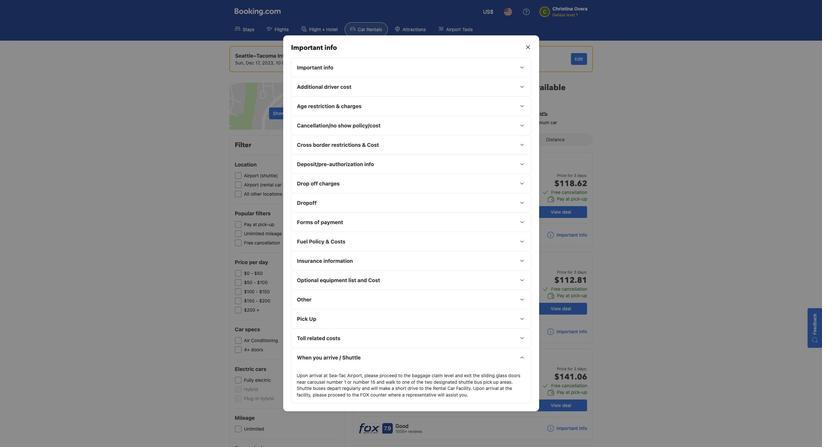 Task type: describe. For each thing, give the bounding box(es) containing it.
up for $118.62
[[582, 196, 588, 202]]

seattle–tacoma for seattle–tacoma international airport sun, dec 17, 2023, 10:00 am
[[235, 53, 276, 59]]

important info inside dropdown button
[[297, 65, 333, 71]]

1 important info button from the top
[[548, 232, 588, 239]]

assist
[[446, 393, 458, 398]]

flights
[[275, 27, 289, 32]]

$0 - $50
[[244, 271, 263, 277]]

to up short
[[397, 380, 401, 386]]

view deal for $118.62
[[551, 210, 572, 215]]

pay at pick-up for $112.81
[[557, 293, 588, 299]]

the up the one
[[404, 374, 411, 379]]

arrive
[[324, 355, 338, 361]]

1 vertical spatial $100
[[244, 289, 255, 295]]

locations
[[263, 191, 282, 197]]

important for $141.06 important info button
[[557, 426, 578, 432]]

all
[[322, 142, 327, 148]]

0 horizontal spatial doors
[[251, 347, 263, 353]]

equipment
[[320, 278, 347, 284]]

view deal button for $118.62
[[535, 207, 588, 218]]

additional driver cost
[[297, 84, 352, 90]]

in
[[256, 396, 259, 402]]

hotel
[[327, 27, 338, 32]]

to down regularly
[[347, 393, 351, 398]]

product card group containing $118.62
[[353, 152, 593, 247]]

rental
[[433, 386, 446, 392]]

cancellation for $112.81
[[562, 287, 588, 292]]

1 vertical spatial filters
[[256, 211, 271, 217]]

international for seattle–tacoma international airport
[[396, 53, 428, 59]]

2
[[425, 379, 427, 385]]

bag
[[499, 379, 507, 385]]

the up bus
[[473, 374, 480, 379]]

1 vertical spatial upon
[[473, 386, 485, 392]]

2 large bags
[[425, 379, 452, 385]]

premium car button
[[524, 106, 564, 130]]

center)
[[283, 182, 298, 188]]

seattle–tacoma international airport: 283 cars available
[[353, 82, 566, 93]]

deposit/pre-authorization info
[[297, 162, 374, 168]]

show on map
[[273, 111, 302, 116]]

charges inside dropdown button
[[319, 181, 340, 187]]

4+ doors
[[244, 347, 263, 353]]

plug-in hybrid
[[244, 396, 274, 402]]

cancellation/no
[[297, 123, 337, 129]]

facility.
[[456, 386, 472, 392]]

edit button
[[571, 53, 587, 65]]

airport down location
[[244, 173, 259, 179]]

list
[[349, 278, 356, 284]]

0 vertical spatial a
[[392, 386, 394, 392]]

age restriction & charges
[[297, 104, 362, 109]]

3 for $141.06
[[574, 367, 577, 372]]

1 horizontal spatial $50
[[254, 271, 263, 277]]

1 vertical spatial $150
[[244, 299, 255, 304]]

pay at pick-up down popular filters
[[244, 222, 275, 228]]

to up the one
[[398, 374, 403, 379]]

when you arrive / shuttle button
[[291, 349, 531, 368]]

1 inside upon arrival at sea-tac airport, please proceed to the baggage claim level and exit the sliding glass doors near carousel number 1 or number 15 and walk to one of the two designated shuttle bus pick up areas. shuttle buses depart regularly and will make a short drive to the rental car facility. upon arrival at the facility, please proceed to the fox counter where a representative will assist you.
[[344, 380, 346, 386]]

related
[[307, 336, 325, 342]]

airport inside seattle-tacoma international airport shuttle bus
[[481, 399, 496, 405]]

1 vertical spatial a
[[402, 393, 405, 398]]

forms of payment
[[297, 220, 343, 226]]

up down popular filters
[[269, 222, 275, 228]]

toll
[[297, 336, 306, 342]]

cancellation/no show policy/cost button
[[291, 116, 531, 135]]

2 number from the left
[[353, 380, 369, 386]]

and inside dropdown button
[[358, 278, 367, 284]]

the down regularly
[[352, 393, 359, 398]]

2 vertical spatial unlimited mileage
[[425, 388, 463, 394]]

pick- down popular filters
[[258, 222, 269, 228]]

cross border restrictions & cost button
[[291, 136, 531, 155]]

for for $118.62
[[568, 173, 573, 178]]

deal for $112.81
[[563, 306, 572, 312]]

age restriction & charges button
[[291, 97, 531, 116]]

at down $141.06
[[566, 390, 570, 396]]

1 horizontal spatial proceed
[[380, 374, 397, 379]]

& inside cross border restrictions & cost dropdown button
[[362, 142, 366, 148]]

2 shuttle bus from the top
[[417, 310, 438, 315]]

3 for $112.81
[[574, 270, 577, 275]]

suv
[[417, 170, 430, 179]]

cross border restrictions & cost
[[297, 142, 379, 148]]

tac
[[339, 374, 346, 379]]

car rentals
[[358, 27, 383, 32]]

flight + hotel
[[309, 27, 338, 32]]

price left the per
[[235, 260, 248, 266]]

charges inside dropdown button
[[341, 104, 362, 109]]

doors inside upon arrival at sea-tac airport, please proceed to the baggage claim level and exit the sliding glass doors near carousel number 1 or number 15 and walk to one of the two designated shuttle bus pick up areas. shuttle buses depart regularly and will make a short drive to the rental car facility. upon arrival at the facility, please proceed to the fox counter where a representative will assist you.
[[509, 374, 521, 379]]

unlimited down mileage
[[244, 427, 264, 433]]

suv jeep cherokee or similar
[[417, 170, 477, 179]]

view for $118.62
[[551, 210, 561, 215]]

price for $112.81
[[558, 270, 567, 275]]

0 horizontal spatial arrival
[[309, 374, 322, 379]]

info inside dropdown button
[[324, 65, 333, 71]]

bus
[[474, 380, 482, 386]]

designated
[[434, 380, 457, 386]]

at down $112.81
[[566, 293, 570, 299]]

airport inside drop-off location element
[[429, 53, 448, 59]]

drop
[[297, 181, 309, 187]]

at left sea-
[[324, 374, 328, 379]]

popular
[[235, 211, 255, 217]]

pick- for $112.81
[[572, 293, 582, 299]]

electric
[[235, 367, 254, 373]]

the down the areas.
[[506, 386, 512, 392]]

upon arrival at sea-tac airport, please proceed to the baggage claim level and exit the sliding glass doors near carousel number 1 or number 15 and walk to one of the two designated shuttle bus pick up areas. shuttle buses depart regularly and will make a short drive to the rental car facility. upon arrival at the facility, please proceed to the fox counter where a representative will assist you.
[[297, 374, 521, 398]]

0 vertical spatial unlimited mileage
[[244, 231, 282, 237]]

shuttle inside seattle-tacoma international airport shuttle bus
[[417, 407, 430, 412]]

car for car rentals
[[358, 27, 366, 32]]

1 vertical spatial car
[[275, 182, 282, 188]]

0 horizontal spatial $50
[[244, 280, 253, 286]]

- for $50
[[254, 280, 256, 286]]

dropoff
[[297, 200, 317, 206]]

price for 3 days: $141.06
[[555, 367, 588, 383]]

important info dialog
[[275, 28, 547, 420]]

additional
[[297, 84, 323, 90]]

important info button
[[291, 58, 531, 77]]

view deal button for $112.81
[[535, 303, 588, 315]]

car inside upon arrival at sea-tac airport, please proceed to the baggage claim level and exit the sliding glass doors near carousel number 1 or number 15 and walk to one of the two designated shuttle bus pick up areas. shuttle buses depart regularly and will make a short drive to the rental car facility. upon arrival at the facility, please proceed to the fox counter where a representative will assist you.
[[448, 386, 455, 392]]

(rental
[[260, 182, 274, 188]]

important info for first important info button from the top
[[557, 233, 588, 238]]

4+
[[244, 347, 250, 353]]

pick
[[483, 380, 492, 386]]

price for $141.06
[[558, 367, 567, 372]]

plug-
[[244, 396, 256, 402]]

map
[[293, 111, 302, 116]]

0 vertical spatial mileage
[[266, 231, 282, 237]]

airport inside airport taxis link
[[447, 27, 461, 32]]

international for seattle–tacoma international airport: 283 cars available
[[414, 82, 463, 93]]

all other locations
[[244, 191, 282, 197]]

price for 3 days: $118.62
[[555, 173, 588, 190]]

or inside suv jeep cherokee or similar
[[460, 172, 464, 177]]

to up representative
[[420, 386, 424, 392]]

walk
[[386, 380, 395, 386]]

free cancellation for $141.06
[[552, 384, 588, 389]]

days: for $141.06
[[578, 367, 588, 372]]

days: for $112.81
[[578, 270, 588, 275]]

hybrid
[[244, 387, 258, 393]]

1 vertical spatial unlimited mileage
[[425, 291, 463, 297]]

representative
[[406, 393, 437, 398]]

optional equipment list and cost
[[297, 278, 380, 284]]

pick-up date element
[[235, 60, 330, 66]]

toll related costs button
[[291, 330, 531, 349]]

1 vertical spatial $200
[[244, 308, 255, 313]]

jeep
[[431, 172, 440, 177]]

fox
[[360, 393, 369, 398]]

free cancellation for $112.81
[[552, 287, 588, 292]]

1 supplied by rc - fox image from the top
[[359, 231, 380, 240]]

product card group containing $112.81
[[353, 253, 593, 344]]

cost for cross border restrictions & cost
[[367, 142, 379, 148]]

drop off charges
[[297, 181, 340, 187]]

shuttle inside dropdown button
[[342, 355, 361, 361]]

cherokee
[[441, 172, 459, 177]]

policy
[[309, 239, 324, 245]]

1 number from the left
[[327, 380, 343, 386]]

at down $118.62
[[566, 196, 570, 202]]

clear all filters button
[[310, 142, 340, 148]]

seattle–tacoma international airport sun, dec 17, 2023, 10:00 am
[[235, 53, 330, 66]]

pick- for $141.06
[[572, 390, 582, 396]]

deposit/pre-
[[297, 162, 329, 168]]

cancellation up day
[[255, 240, 280, 246]]

1 vertical spatial proceed
[[328, 393, 346, 398]]

stays link
[[229, 22, 260, 37]]

am
[[289, 60, 296, 66]]

and up fox
[[362, 386, 370, 392]]

costs
[[331, 239, 345, 245]]

deal for $118.62
[[563, 210, 572, 215]]

2 vertical spatial mileage
[[446, 388, 463, 394]]

premium car
[[531, 120, 558, 125]]

supplied by rc - fox image for $141.06
[[359, 424, 380, 434]]

airport inside seattle–tacoma international airport sun, dec 17, 2023, 10:00 am
[[312, 53, 330, 59]]

airport up the all in the left top of the page
[[244, 182, 259, 188]]

up for $112.81
[[582, 293, 588, 299]]

make
[[379, 386, 391, 392]]

at down bag
[[500, 386, 504, 392]]

pay for $141.06
[[557, 390, 565, 396]]

cancellation for $141.06
[[562, 384, 588, 389]]

view deal for $112.81
[[551, 306, 572, 312]]

1 horizontal spatial $100
[[257, 280, 268, 286]]

forms of payment button
[[291, 213, 531, 232]]

filters inside button
[[328, 142, 340, 148]]

attractions
[[403, 27, 426, 32]]

flights link
[[261, 22, 295, 37]]

price for 3 days: $112.81
[[555, 270, 588, 286]]

1 vertical spatial cars
[[256, 367, 267, 373]]

and left exit
[[455, 374, 463, 379]]

unlimited down large
[[425, 388, 445, 394]]

age
[[297, 104, 307, 109]]

drive
[[408, 386, 418, 392]]

skip to main content element
[[0, 0, 823, 41]]

the left '2'
[[417, 380, 424, 386]]



Task type: locate. For each thing, give the bounding box(es) containing it.
filters right 'all'
[[328, 142, 340, 148]]

1 horizontal spatial please
[[365, 374, 378, 379]]

filter
[[235, 141, 252, 150]]

drop-off location element
[[353, 52, 448, 60]]

- up $150 - $200
[[256, 289, 258, 295]]

view deal button down $118.62
[[535, 207, 588, 218]]

seats
[[428, 370, 440, 375]]

0 vertical spatial $50
[[254, 271, 263, 277]]

1 vertical spatial shuttle bus
[[417, 310, 438, 315]]

0 horizontal spatial cars
[[256, 367, 267, 373]]

2 horizontal spatial &
[[362, 142, 366, 148]]

1 horizontal spatial upon
[[473, 386, 485, 392]]

days:
[[578, 173, 588, 178], [578, 270, 588, 275], [578, 367, 588, 372]]

shuttle up toll related costs dropdown button
[[417, 310, 430, 315]]

- down $100 - $150
[[256, 299, 258, 304]]

days: up $118.62
[[578, 173, 588, 178]]

conditioning
[[251, 338, 278, 344]]

1 vertical spatial charges
[[319, 181, 340, 187]]

2 vertical spatial for
[[568, 367, 573, 372]]

cancellation down $118.62
[[562, 190, 588, 195]]

on
[[286, 111, 291, 116]]

view deal button
[[535, 207, 588, 218], [535, 303, 588, 315], [535, 400, 588, 412]]

carousel
[[307, 380, 325, 386]]

pay for $118.62
[[557, 196, 565, 202]]

unlimited down 'optional equipment list and cost' dropdown button at the bottom
[[425, 291, 445, 297]]

days: inside the 'price for 3 days: $141.06'
[[578, 367, 588, 372]]

a down short
[[402, 393, 405, 398]]

shuttle up fuel policy & costs dropdown button
[[417, 213, 430, 218]]

0 vertical spatial $100
[[257, 280, 268, 286]]

off
[[311, 181, 318, 187]]

hybrid
[[261, 396, 274, 402]]

3 view deal from the top
[[551, 403, 572, 409]]

0 vertical spatial product card group
[[353, 152, 593, 247]]

0 horizontal spatial please
[[313, 393, 327, 398]]

show
[[273, 111, 285, 116]]

2 product card group from the top
[[353, 253, 593, 344]]

deal down $141.06
[[563, 403, 572, 409]]

0 horizontal spatial number
[[327, 380, 343, 386]]

unlimited down popular filters
[[244, 231, 264, 237]]

0 horizontal spatial car
[[235, 327, 244, 333]]

0 vertical spatial arrival
[[309, 374, 322, 379]]

rentals
[[367, 27, 383, 32]]

0 vertical spatial car
[[358, 27, 366, 32]]

$100 up $100 - $150
[[257, 280, 268, 286]]

at down popular filters
[[253, 222, 257, 228]]

1 view from the top
[[551, 210, 561, 215]]

0 vertical spatial days:
[[578, 173, 588, 178]]

1 vertical spatial 3
[[574, 270, 577, 275]]

pick- for $118.62
[[572, 196, 582, 202]]

2 vertical spatial product card group
[[353, 349, 593, 441]]

or left 'similar'
[[460, 172, 464, 177]]

2 view deal from the top
[[551, 306, 572, 312]]

mileage
[[235, 416, 255, 422]]

1 horizontal spatial $150
[[259, 289, 270, 295]]

car inside car rentals link
[[358, 27, 366, 32]]

restriction
[[308, 104, 335, 109]]

up inside upon arrival at sea-tac airport, please proceed to the baggage claim level and exit the sliding glass doors near carousel number 1 or number 15 and walk to one of the two designated shuttle bus pick up areas. shuttle buses depart regularly and will make a short drive to the rental car facility. upon arrival at the facility, please proceed to the fox counter where a representative will assist you.
[[494, 380, 499, 386]]

bus inside seattle-tacoma international airport shuttle bus
[[431, 407, 438, 412]]

upon down bus
[[473, 386, 485, 392]]

location
[[235, 162, 257, 168]]

important info button for $141.06
[[548, 426, 588, 433]]

facility,
[[297, 393, 312, 398]]

free cancellation for $118.62
[[552, 190, 588, 195]]

0 vertical spatial &
[[336, 104, 340, 109]]

free cancellation
[[552, 190, 588, 195], [244, 240, 280, 246], [552, 287, 588, 292], [552, 384, 588, 389]]

0 horizontal spatial 1
[[344, 380, 346, 386]]

car rentals link
[[345, 22, 388, 37]]

1 small bag
[[483, 379, 507, 385]]

price per day
[[235, 260, 268, 266]]

view deal down $141.06
[[551, 403, 572, 409]]

$0
[[244, 271, 250, 277]]

show on map button
[[229, 83, 345, 130]]

or inside upon arrival at sea-tac airport, please proceed to the baggage claim level and exit the sliding glass doors near carousel number 1 or number 15 and walk to one of the two designated shuttle bus pick up areas. shuttle buses depart regularly and will make a short drive to the rental car facility. upon arrival at the facility, please proceed to the fox counter where a representative will assist you.
[[347, 380, 352, 386]]

$200 +
[[244, 308, 260, 313]]

1 vertical spatial view deal button
[[535, 303, 588, 315]]

& for costs
[[326, 239, 330, 245]]

view deal down $112.81
[[551, 306, 572, 312]]

product card group
[[353, 152, 593, 247], [353, 253, 593, 344], [353, 349, 593, 441]]

1 horizontal spatial or
[[460, 172, 464, 177]]

drop off charges button
[[291, 175, 531, 194]]

cost right 'list'
[[368, 278, 380, 284]]

restrictions
[[331, 142, 361, 148]]

up down $118.62
[[582, 196, 588, 202]]

cars up electric
[[256, 367, 267, 373]]

exit
[[464, 374, 472, 379]]

cost inside dropdown button
[[368, 278, 380, 284]]

flight + hotel link
[[296, 22, 343, 37]]

0 vertical spatial deal
[[563, 210, 572, 215]]

3 up $118.62
[[574, 173, 577, 178]]

international inside seattle–tacoma international airport sun, dec 17, 2023, 10:00 am
[[278, 53, 310, 59]]

arrival down small
[[486, 386, 499, 392]]

attractions link
[[389, 22, 432, 37]]

tacoma
[[434, 399, 451, 405]]

1 horizontal spatial cars
[[514, 82, 529, 93]]

similar
[[465, 172, 477, 177]]

$50 up $50 - $100
[[254, 271, 263, 277]]

3 view deal button from the top
[[535, 400, 588, 412]]

important for first important info button from the top
[[557, 233, 578, 238]]

border
[[313, 142, 330, 148]]

and right the 15 at the bottom left of page
[[377, 380, 385, 386]]

pick- down $112.81
[[572, 293, 582, 299]]

forms
[[297, 220, 313, 226]]

days: inside price for 3 days: $112.81
[[578, 270, 588, 275]]

insurance information button
[[291, 252, 531, 271]]

price for $118.62
[[558, 173, 567, 178]]

1 vertical spatial or
[[347, 380, 352, 386]]

number down airport,
[[353, 380, 369, 386]]

of inside dropdown button
[[314, 220, 320, 226]]

international for seattle–tacoma international airport sun, dec 17, 2023, 10:00 am
[[278, 53, 310, 59]]

2 vertical spatial &
[[326, 239, 330, 245]]

airport (shuttle)
[[244, 173, 278, 179]]

when you arrive / shuttle
[[297, 355, 361, 361]]

2 vertical spatial view deal button
[[535, 400, 588, 412]]

days: for $118.62
[[578, 173, 588, 178]]

17,
[[256, 60, 261, 66]]

view deal button for $141.06
[[535, 400, 588, 412]]

0 horizontal spatial car
[[275, 182, 282, 188]]

supplied by rc - fox image for $112.81
[[359, 327, 380, 337]]

pay down $118.62
[[557, 196, 565, 202]]

2 vertical spatial car
[[448, 386, 455, 392]]

charges down cost
[[341, 104, 362, 109]]

free cancellation up day
[[244, 240, 280, 246]]

0 horizontal spatial of
[[314, 220, 320, 226]]

0 horizontal spatial upon
[[297, 374, 308, 379]]

pick- down $141.06
[[572, 390, 582, 396]]

pay for $112.81
[[557, 293, 565, 299]]

important info for $112.81 important info button
[[557, 329, 588, 335]]

free for $118.62
[[552, 190, 561, 195]]

info inside "dropdown button"
[[364, 162, 374, 168]]

3 deal from the top
[[563, 403, 572, 409]]

shuttle inside upon arrival at sea-tac airport, please proceed to the baggage claim level and exit the sliding glass doors near carousel number 1 or number 15 and walk to one of the two designated shuttle bus pick up areas. shuttle buses depart regularly and will make a short drive to the rental car facility. upon arrival at the facility, please proceed to the fox counter where a representative will assist you.
[[297, 386, 312, 392]]

days: inside "price for 3 days: $118.62"
[[578, 173, 588, 178]]

for for $112.81
[[568, 270, 573, 275]]

free
[[552, 190, 561, 195], [244, 240, 254, 246], [552, 287, 561, 292], [552, 384, 561, 389]]

show
[[338, 123, 352, 129]]

view deal button down $112.81
[[535, 303, 588, 315]]

popular filters
[[235, 211, 271, 217]]

0 vertical spatial doors
[[251, 347, 263, 353]]

0 horizontal spatial proceed
[[328, 393, 346, 398]]

for inside the 'price for 3 days: $141.06'
[[568, 367, 573, 372]]

+ for $200
[[257, 308, 260, 313]]

1 deal from the top
[[563, 210, 572, 215]]

2 vertical spatial 3
[[574, 367, 577, 372]]

3 inside the 'price for 3 days: $141.06'
[[574, 367, 577, 372]]

airport down 'pick'
[[481, 399, 496, 405]]

2 bus from the top
[[431, 310, 438, 315]]

0 vertical spatial proceed
[[380, 374, 397, 379]]

2 days: from the top
[[578, 270, 588, 275]]

cars right 283 at right top
[[514, 82, 529, 93]]

2 view deal button from the top
[[535, 303, 588, 315]]

2 vertical spatial bus
[[431, 407, 438, 412]]

international inside seattle-tacoma international airport shuttle bus
[[452, 399, 479, 405]]

-
[[251, 271, 253, 277], [254, 280, 256, 286], [256, 289, 258, 295], [256, 299, 258, 304]]

3 inside "price for 3 days: $118.62"
[[574, 173, 577, 178]]

seattle–tacoma for seattle–tacoma international airport
[[353, 53, 394, 59]]

3 for from the top
[[568, 367, 573, 372]]

0 vertical spatial cars
[[514, 82, 529, 93]]

for up $141.06
[[568, 367, 573, 372]]

1 vertical spatial of
[[411, 380, 416, 386]]

flight
[[309, 27, 321, 32]]

deal down $118.62
[[563, 210, 572, 215]]

seattle–tacoma for seattle–tacoma international airport: 283 cars available
[[353, 82, 412, 93]]

1 vertical spatial car
[[235, 327, 244, 333]]

clear all filters
[[310, 142, 340, 148]]

of right forms
[[314, 220, 320, 226]]

- right the $0
[[251, 271, 253, 277]]

free for $112.81
[[552, 287, 561, 292]]

driver
[[324, 84, 339, 90]]

dropoff button
[[291, 194, 531, 213]]

0 horizontal spatial +
[[257, 308, 260, 313]]

seattle–tacoma international airport
[[353, 53, 448, 59]]

important info button for $112.81
[[548, 329, 588, 336]]

short
[[395, 386, 407, 392]]

regularly
[[342, 386, 361, 392]]

3 up $112.81
[[574, 270, 577, 275]]

1 vertical spatial days:
[[578, 270, 588, 275]]

sort by element
[[372, 134, 593, 146]]

airport down airport taxis link
[[429, 53, 448, 59]]

shuttle bus up fuel policy & costs dropdown button
[[417, 213, 438, 218]]

price inside "price for 3 days: $118.62"
[[558, 173, 567, 178]]

sort
[[353, 137, 363, 143]]

the down two
[[425, 386, 432, 392]]

+ for flight
[[322, 27, 325, 32]]

important
[[291, 43, 323, 52], [297, 65, 322, 71], [557, 233, 578, 238], [557, 329, 578, 335], [557, 426, 578, 432]]

cost inside dropdown button
[[367, 142, 379, 148]]

0 vertical spatial will
[[371, 386, 378, 392]]

& for charges
[[336, 104, 340, 109]]

1 view deal button from the top
[[535, 207, 588, 218]]

shuttle bus up toll related costs dropdown button
[[417, 310, 438, 315]]

shuttle down seattle-
[[417, 407, 430, 412]]

& inside age restriction & charges dropdown button
[[336, 104, 340, 109]]

$50 down the $0
[[244, 280, 253, 286]]

up for $141.06
[[582, 390, 588, 396]]

will
[[371, 386, 378, 392], [438, 393, 445, 398]]

0 vertical spatial filters
[[328, 142, 340, 148]]

other
[[297, 297, 312, 303]]

for up $118.62
[[568, 173, 573, 178]]

3 bus from the top
[[431, 407, 438, 412]]

1 vertical spatial mileage
[[446, 291, 463, 297]]

important inside dropdown button
[[297, 65, 322, 71]]

additional driver cost button
[[291, 78, 531, 97]]

international inside drop-off location element
[[396, 53, 428, 59]]

0 vertical spatial 3
[[574, 173, 577, 178]]

seattle-
[[417, 399, 434, 405]]

0 horizontal spatial will
[[371, 386, 378, 392]]

search summary element
[[229, 46, 593, 72]]

shuttle right /
[[342, 355, 361, 361]]

& left costs
[[326, 239, 330, 245]]

filters right popular
[[256, 211, 271, 217]]

1 bus from the top
[[431, 213, 438, 218]]

1 horizontal spatial filters
[[328, 142, 340, 148]]

3 3 from the top
[[574, 367, 577, 372]]

1 down tac
[[344, 380, 346, 386]]

1 product card group from the top
[[353, 152, 593, 247]]

car left rentals
[[358, 27, 366, 32]]

1 horizontal spatial car
[[358, 27, 366, 32]]

deal for $141.06
[[563, 403, 572, 409]]

fuel policy & costs button
[[291, 233, 531, 252]]

0 vertical spatial please
[[365, 374, 378, 379]]

2 view from the top
[[551, 306, 561, 312]]

1 days: from the top
[[578, 173, 588, 178]]

view
[[551, 210, 561, 215], [551, 306, 561, 312], [551, 403, 561, 409]]

2 vertical spatial deal
[[563, 403, 572, 409]]

cancellation down $112.81
[[562, 287, 588, 292]]

car for car specs
[[235, 327, 244, 333]]

3 important info button from the top
[[548, 426, 588, 433]]

for
[[568, 173, 573, 178], [568, 270, 573, 275], [568, 367, 573, 372]]

2 3 from the top
[[574, 270, 577, 275]]

2 vertical spatial days:
[[578, 367, 588, 372]]

for inside price for 3 days: $112.81
[[568, 270, 573, 275]]

electric
[[255, 378, 271, 384]]

0 vertical spatial shuttle bus
[[417, 213, 438, 218]]

pick up button
[[291, 310, 531, 329]]

up
[[582, 196, 588, 202], [269, 222, 275, 228], [582, 293, 588, 299], [494, 380, 499, 386], [582, 390, 588, 396]]

for inside "price for 3 days: $118.62"
[[568, 173, 573, 178]]

1 shuttle bus from the top
[[417, 213, 438, 218]]

view for $141.06
[[551, 403, 561, 409]]

or up regularly
[[347, 380, 352, 386]]

free for $141.06
[[552, 384, 561, 389]]

0 vertical spatial charges
[[341, 104, 362, 109]]

1 horizontal spatial $200
[[259, 299, 271, 304]]

$112.81
[[555, 276, 588, 286]]

price inside price for 3 days: $112.81
[[558, 270, 567, 275]]

claim
[[432, 374, 443, 379]]

$200
[[259, 299, 271, 304], [244, 308, 255, 313]]

1 inside product card group
[[483, 379, 485, 385]]

1 vertical spatial arrival
[[486, 386, 499, 392]]

/
[[339, 355, 341, 361]]

+ inside "link"
[[322, 27, 325, 32]]

0 horizontal spatial $150
[[244, 299, 255, 304]]

1 vertical spatial cost
[[368, 278, 380, 284]]

other
[[251, 191, 262, 197]]

pay down popular
[[244, 222, 252, 228]]

2 for from the top
[[568, 270, 573, 275]]

2 vertical spatial important info button
[[548, 426, 588, 433]]

1 vertical spatial view deal
[[551, 306, 572, 312]]

free up price per day
[[244, 240, 254, 246]]

- for $100
[[256, 289, 258, 295]]

supplied by rc - fox image
[[359, 231, 380, 240], [359, 327, 380, 337], [359, 424, 380, 434]]

doors up the areas.
[[509, 374, 521, 379]]

fuel
[[297, 239, 308, 245]]

view deal for $141.06
[[551, 403, 572, 409]]

cancellation down $141.06
[[562, 384, 588, 389]]

important info for $141.06 important info button
[[557, 426, 588, 432]]

pay down $141.06
[[557, 390, 565, 396]]

0 vertical spatial view deal button
[[535, 207, 588, 218]]

1 horizontal spatial car
[[551, 120, 558, 125]]

a up where
[[392, 386, 394, 392]]

day
[[259, 260, 268, 266]]

- for $150
[[256, 299, 258, 304]]

pay at pick-up for $118.62
[[557, 196, 588, 202]]

3 view from the top
[[551, 403, 561, 409]]

price up $112.81
[[558, 270, 567, 275]]

feedback
[[813, 314, 818, 335]]

you.
[[459, 393, 468, 398]]

1 horizontal spatial a
[[402, 393, 405, 398]]

1 horizontal spatial of
[[411, 380, 416, 386]]

pick-up location element
[[235, 52, 330, 60]]

of inside upon arrival at sea-tac airport, please proceed to the baggage claim level and exit the sliding glass doors near carousel number 1 or number 15 and walk to one of the two designated shuttle bus pick up areas. shuttle buses depart regularly and will make a short drive to the rental car facility. upon arrival at the facility, please proceed to the fox counter where a representative will assist you.
[[411, 380, 416, 386]]

1 3 from the top
[[574, 173, 577, 178]]

number up depart
[[327, 380, 343, 386]]

$118.62
[[555, 179, 588, 190]]

for for $141.06
[[568, 367, 573, 372]]

days: up $141.06
[[578, 367, 588, 372]]

1 vertical spatial supplied by rc - fox image
[[359, 327, 380, 337]]

1 for from the top
[[568, 173, 573, 178]]

& inside fuel policy & costs dropdown button
[[326, 239, 330, 245]]

airport down flight + hotel "link"
[[312, 53, 330, 59]]

important info
[[291, 43, 337, 52], [297, 65, 333, 71], [557, 233, 588, 238], [557, 329, 588, 335], [557, 426, 588, 432]]

$150
[[259, 289, 270, 295], [244, 299, 255, 304]]

1 horizontal spatial number
[[353, 380, 369, 386]]

0 vertical spatial for
[[568, 173, 573, 178]]

- for $0
[[251, 271, 253, 277]]

car up the locations
[[275, 182, 282, 188]]

price inside the 'price for 3 days: $141.06'
[[558, 367, 567, 372]]

airport left 'taxis' in the right top of the page
[[447, 27, 461, 32]]

important for $112.81 important info button
[[557, 329, 578, 335]]

deposit/pre-authorization info button
[[291, 155, 531, 174]]

view for $112.81
[[551, 306, 561, 312]]

0 horizontal spatial a
[[392, 386, 394, 392]]

deal down $112.81
[[563, 306, 572, 312]]

up down $112.81
[[582, 293, 588, 299]]

product card group containing $141.06
[[353, 349, 593, 441]]

suvs
[[360, 120, 371, 125]]

1 horizontal spatial charges
[[341, 104, 362, 109]]

3 supplied by rc - fox image from the top
[[359, 424, 380, 434]]

1 horizontal spatial arrival
[[486, 386, 499, 392]]

car right premium
[[551, 120, 558, 125]]

free cancellation down $112.81
[[552, 287, 588, 292]]

seattle–tacoma inside seattle–tacoma international airport sun, dec 17, 2023, 10:00 am
[[235, 53, 276, 59]]

automatic
[[483, 370, 504, 375]]

2 supplied by rc - fox image from the top
[[359, 327, 380, 337]]

1 horizontal spatial &
[[336, 104, 340, 109]]

important info button
[[548, 232, 588, 239], [548, 329, 588, 336], [548, 426, 588, 433]]

2 deal from the top
[[563, 306, 572, 312]]

view deal button down $141.06
[[535, 400, 588, 412]]

2 important info button from the top
[[548, 329, 588, 336]]

0 vertical spatial of
[[314, 220, 320, 226]]

1 view deal from the top
[[551, 210, 572, 215]]

edit
[[575, 56, 583, 62]]

1 vertical spatial important info button
[[548, 329, 588, 336]]

seattle–tacoma international airport group
[[235, 52, 330, 66]]

0 horizontal spatial charges
[[319, 181, 340, 187]]

3 up $141.06
[[574, 367, 577, 372]]

0 vertical spatial important info button
[[548, 232, 588, 239]]

level
[[444, 374, 454, 379]]

will down the 15 at the bottom left of page
[[371, 386, 378, 392]]

0 vertical spatial cost
[[367, 142, 379, 148]]

3 for $118.62
[[574, 173, 577, 178]]

3 product card group from the top
[[353, 349, 593, 441]]

view deal down $118.62
[[551, 210, 572, 215]]

$200 down $150 - $200
[[244, 308, 255, 313]]

0 vertical spatial upon
[[297, 374, 308, 379]]

pay at pick-up down $118.62
[[557, 196, 588, 202]]

1 vertical spatial product card group
[[353, 253, 593, 344]]

+ down $150 - $200
[[257, 308, 260, 313]]

proceed
[[380, 374, 397, 379], [328, 393, 346, 398]]

pay
[[557, 196, 565, 202], [244, 222, 252, 228], [557, 293, 565, 299], [557, 390, 565, 396]]

view down $141.06
[[551, 403, 561, 409]]

0 vertical spatial bus
[[431, 213, 438, 218]]

free down $112.81
[[552, 287, 561, 292]]

authorization
[[329, 162, 363, 168]]

car inside 'button'
[[551, 120, 558, 125]]

you
[[313, 355, 322, 361]]

1 vertical spatial view
[[551, 306, 561, 312]]

free cancellation down $118.62
[[552, 190, 588, 195]]

cancellation for $118.62
[[562, 190, 588, 195]]

1 vertical spatial for
[[568, 270, 573, 275]]

arrival up carousel at the left bottom
[[309, 374, 322, 379]]

electric cars
[[235, 367, 267, 373]]

depart
[[327, 386, 341, 392]]

view down $118.62
[[551, 210, 561, 215]]

filters
[[328, 142, 340, 148], [256, 211, 271, 217]]

doors down air conditioning
[[251, 347, 263, 353]]

seattle–tacoma inside drop-off location element
[[353, 53, 394, 59]]

pay at pick-up for $141.06
[[557, 390, 588, 396]]

free down $141.06
[[552, 384, 561, 389]]

price
[[558, 173, 567, 178], [235, 260, 248, 266], [558, 270, 567, 275], [558, 367, 567, 372]]

1 vertical spatial please
[[313, 393, 327, 398]]

where
[[388, 393, 401, 398]]

0 vertical spatial +
[[322, 27, 325, 32]]

3 inside price for 3 days: $112.81
[[574, 270, 577, 275]]

0 horizontal spatial $200
[[244, 308, 255, 313]]

0 horizontal spatial filters
[[256, 211, 271, 217]]

shuttle up facility,
[[297, 386, 312, 392]]

cost for optional equipment list and cost
[[368, 278, 380, 284]]

2 horizontal spatial car
[[448, 386, 455, 392]]

3 days: from the top
[[578, 367, 588, 372]]

1 horizontal spatial 1
[[483, 379, 485, 385]]

$200 down $100 - $150
[[259, 299, 271, 304]]

pay at pick-up down $141.06
[[557, 390, 588, 396]]

1 horizontal spatial will
[[438, 393, 445, 398]]



Task type: vqa. For each thing, say whether or not it's contained in the screenshot.
Location
yes



